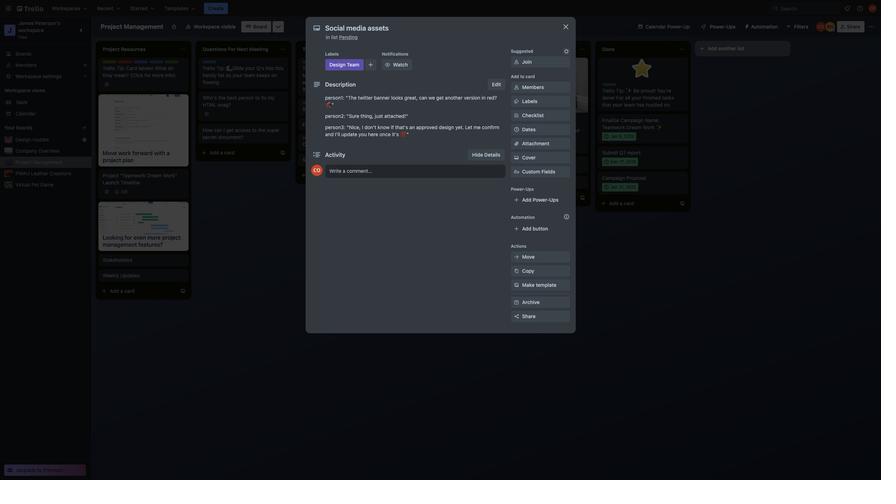 Task type: describe. For each thing, give the bounding box(es) containing it.
how can i get access to the super secret document?
[[203, 127, 280, 140]]

add a card button down jan 31, 2020
[[598, 198, 677, 209]]

tip: for trello tip: this is where assigned tasks live so that your team can see who's working on what and when it's due.
[[316, 65, 325, 71]]

add right edit button
[[511, 74, 519, 79]]

create button
[[204, 3, 228, 14]]

0 vertical spatial labels
[[325, 51, 339, 57]]

labels!
[[139, 65, 153, 71]]

customize views image
[[275, 23, 282, 30]]

who's
[[303, 79, 316, 85]]

0 horizontal spatial power-ups
[[511, 187, 534, 192]]

starred icon image
[[82, 137, 87, 143]]

1 horizontal spatial members link
[[511, 82, 570, 93]]

project management link
[[15, 159, 87, 166]]

ups inside power-ups button
[[727, 24, 736, 30]]

"teamwork
[[120, 172, 146, 178]]

weekly updates
[[103, 272, 140, 278]]

tip: for trello tip: 🌊slide your q's into this handy list so your team keeps on flowing.
[[217, 65, 225, 71]]

fields
[[542, 169, 556, 175]]

know
[[378, 124, 390, 130]]

management inside text box
[[124, 23, 163, 30]]

your down be
[[632, 95, 642, 101]]

another inside person1: "the twitter banner looks great, can we get another version in red? 💃🏻"
[[445, 95, 463, 101]]

color: red, title: "priority" element
[[118, 61, 133, 66]]

your inside trello tip trello tip: this is where assigned tasks live so that your team can see who's working on what and when it's due.
[[342, 72, 352, 78]]

is
[[337, 65, 341, 71]]

issues
[[517, 127, 532, 133]]

add down person3: "nice, i don't know if that's an approved design yet. let me confirm and i'll update you here once it's 💯"
[[410, 140, 419, 146]]

design for design team sketch site banner
[[303, 101, 317, 107]]

checklist link
[[511, 110, 570, 121]]

my
[[268, 95, 275, 101]]

sm image for watch
[[384, 61, 391, 68]]

color: orange, title: "one more step" element for freelancer
[[503, 159, 517, 162]]

an
[[410, 124, 415, 130]]

that inside trello tip trello tip: splash those redtape- heavy issues that are slowing your team down here.
[[533, 127, 542, 133]]

visible
[[221, 24, 236, 30]]

tip inside trello tip trello tip: splash those redtape- heavy issues that are slowing your team down here.
[[515, 115, 521, 121]]

0 horizontal spatial share button
[[511, 311, 570, 322]]

project for project management link
[[15, 159, 32, 165]]

add down secret
[[210, 150, 219, 156]]

custom fields
[[522, 169, 556, 175]]

sm image for automation
[[742, 21, 752, 31]]

project management inside text box
[[101, 23, 163, 30]]

design
[[439, 124, 454, 130]]

campaign proposal
[[602, 175, 647, 181]]

design for design team
[[330, 62, 346, 68]]

curate customer list link
[[303, 141, 384, 148]]

🌊slide
[[226, 65, 244, 71]]

we
[[429, 95, 435, 101]]

teamwork
[[602, 124, 626, 130]]

boards
[[16, 125, 33, 131]]

1 vertical spatial labels
[[522, 98, 538, 104]]

trello inside trello tip: card labels! what do they mean? (click for more info)
[[103, 65, 115, 71]]

calendar for calendar
[[15, 111, 36, 116]]

assets
[[433, 114, 447, 120]]

sm image for labels
[[513, 98, 520, 105]]

between
[[462, 65, 481, 71]]

color: lime, title: "halp" element
[[165, 61, 179, 66]]

proposal
[[627, 175, 647, 181]]

color: sky, title: "trello tip" element for trello tip: this is where assigned tasks live so that your team can see who's working on what and when it's due.
[[303, 61, 322, 66]]

i for "nice,
[[362, 124, 363, 130]]

media
[[418, 114, 431, 120]]

snag?
[[218, 102, 231, 108]]

it's inside trello tip trello tip: this is where assigned tasks live so that your team can see who's working on what and when it's due.
[[303, 86, 309, 92]]

switch to… image
[[5, 5, 12, 12]]

0 vertical spatial members
[[15, 62, 37, 68]]

dates
[[522, 126, 536, 132]]

2020 for campaign
[[624, 134, 635, 139]]

virtual pet game link
[[15, 181, 87, 188]]

notifications
[[382, 51, 409, 57]]

tasks for that
[[403, 72, 415, 78]]

update
[[342, 131, 357, 137]]

it's inside person3: "nice, i don't know if that's an approved design yet. let me confirm and i'll update you here once it's 💯"
[[392, 131, 399, 137]]

campaign inside campaign proposal link
[[602, 175, 625, 181]]

name:
[[645, 117, 660, 123]]

tasks for live
[[303, 72, 315, 78]]

team for design team sketch site banner
[[318, 101, 329, 107]]

trello tip trello tip: this is where assigned tasks live so that your team can see who's working on what and when it's due.
[[303, 61, 384, 92]]

super
[[267, 127, 280, 133]]

sm image for archive
[[513, 299, 520, 306]]

boards
[[15, 51, 31, 57]]

weekly
[[103, 272, 119, 278]]

access
[[235, 127, 251, 133]]

those for slowing
[[543, 120, 556, 126]]

design for design team social media assets
[[403, 110, 417, 115]]

your left q's on the left top of page
[[245, 65, 255, 71]]

table link
[[15, 99, 87, 106]]

your inside trello tip trello tip: splash those redtape- heavy issues that are slowing your team down here.
[[570, 127, 580, 133]]

✨ inside trello tip trello tip: ✨ be proud! you're done! for all your finished tasks that your team has hustled on.
[[626, 88, 633, 94]]

one
[[423, 79, 431, 85]]

add another list button
[[695, 41, 791, 56]]

company overview link
[[15, 147, 87, 154]]

1 horizontal spatial share button
[[837, 21, 865, 32]]

banner inside person1: "the twitter banner looks great, can we get another version in red? 💃🏻"
[[374, 95, 390, 101]]

make
[[522, 282, 535, 288]]

redtape-
[[557, 120, 577, 126]]

card for "add a card" button under document?
[[224, 150, 235, 156]]

in-
[[455, 65, 462, 71]]

on inside trello tip trello tip: 🌊slide your q's into this handy list so your team keeps on flowing.
[[272, 72, 277, 78]]

✨ inside the "finalize campaign name: teamwork dream work ✨"
[[656, 124, 663, 130]]

your down 🌊slide
[[233, 72, 243, 78]]

campaign inside the "finalize campaign name: teamwork dream work ✨"
[[621, 117, 644, 123]]

another inside button
[[719, 45, 737, 51]]

team for where
[[353, 72, 365, 78]]

budget approval
[[503, 179, 540, 185]]

to inside who's the best person to fix my html snag?
[[255, 95, 260, 101]]

custom
[[522, 169, 540, 175]]

edit email drafts link
[[303, 121, 384, 128]]

0 / 6
[[121, 189, 128, 194]]

Write a comment text field
[[325, 165, 506, 177]]

add board image
[[82, 125, 87, 131]]

card down join
[[526, 74, 535, 79]]

close dialog image
[[562, 23, 570, 31]]

add left button
[[522, 226, 532, 232]]

timeline
[[121, 179, 140, 185]]

trello tip: ✨ be proud! you're done! for all your finished tasks that your team has hustled on. link
[[602, 87, 684, 108]]

a down budget approval
[[520, 195, 523, 201]]

dream inside the "finalize campaign name: teamwork dream work ✨"
[[627, 124, 642, 130]]

and inside trello tip trello tip: this is where assigned tasks live so that your team can see who's working on what and when it's due.
[[356, 79, 364, 85]]

that inside trello tip trello tip: 💬for those in-between tasks that are almost done but also awaiting one last step.
[[416, 72, 425, 78]]

j
[[8, 26, 12, 34]]

calendar for calendar power-up
[[646, 24, 666, 30]]

those for almost
[[441, 65, 454, 71]]

here.
[[529, 134, 540, 140]]

for
[[145, 72, 151, 78]]

0 horizontal spatial project management
[[15, 159, 63, 165]]

join link
[[511, 56, 570, 68]]

color: sky, title: "trello tip" element for trello tip: 🌊slide your q's into this handy list so your team keeps on flowing.
[[203, 61, 222, 66]]

stakeholders
[[103, 257, 132, 263]]

0 vertical spatial in
[[326, 34, 330, 40]]

red?
[[487, 95, 497, 101]]

workspace for workspace views
[[4, 87, 30, 93]]

that inside trello tip trello tip: ✨ be proud! you're done! for all your finished tasks that your team has hustled on.
[[602, 102, 611, 108]]

keeps
[[257, 72, 270, 78]]

here
[[368, 131, 378, 137]]

card for "add a card" button below "teamy
[[324, 172, 335, 178]]

huddle
[[33, 137, 49, 143]]

views
[[32, 87, 45, 93]]

add a card button down budget approval link
[[498, 192, 577, 203]]

Jan 9, 2020 checkbox
[[602, 132, 637, 141]]

submit q1 report link
[[602, 149, 684, 156]]

0 horizontal spatial automation
[[511, 215, 535, 220]]

1 vertical spatial members
[[522, 84, 544, 90]]

card for "add a card" button below weekly updates link at the left of the page
[[124, 288, 135, 294]]

pwau
[[15, 170, 30, 176]]

trello tip: 🌊slide your q's into this handy list so your team keeps on flowing. link
[[203, 65, 284, 86]]

workspace views
[[4, 87, 45, 93]]

jan for campaign
[[611, 184, 618, 190]]

list left pending
[[331, 34, 338, 40]]

in inside person1: "the twitter banner looks great, can we get another version in red? 💃🏻"
[[482, 95, 486, 101]]

pwau leather creations link
[[15, 170, 87, 177]]

that's
[[395, 124, 408, 130]]

tasks inside trello tip trello tip: ✨ be proud! you're done! for all your finished tasks that your team has hustled on.
[[663, 95, 675, 101]]

add a card button down design
[[398, 137, 477, 149]]

trello tip trello tip: 🌊slide your q's into this handy list so your team keeps on flowing.
[[203, 61, 284, 85]]

creations
[[50, 170, 71, 176]]

are for almost
[[426, 72, 433, 78]]

workspace for workspace visible
[[194, 24, 220, 30]]

stakeholders link
[[103, 256, 184, 263]]

add a card for "add a card" button below "teamy
[[310, 172, 335, 178]]

list inside trello tip trello tip: 🌊slide your q's into this handy list so your team keeps on flowing.
[[218, 72, 225, 78]]

are for slowing
[[543, 127, 550, 133]]

add a card for "add a card" button under document?
[[210, 150, 235, 156]]

0 horizontal spatial share
[[522, 313, 536, 319]]

"sure
[[347, 113, 359, 119]]

color: sky, title: "trello tip" element for trello tip: splash those redtape- heavy issues that are slowing your team down here.
[[503, 115, 521, 121]]

weekly updates link
[[103, 272, 184, 279]]

company
[[15, 148, 37, 154]]

attached!"
[[385, 113, 408, 119]]

person2:
[[325, 113, 345, 119]]

and inside person3: "nice, i don't know if that's an approved design yet. let me confirm and i'll update you here once it's 💯"
[[325, 131, 334, 137]]

0 horizontal spatial christina overa (christinaovera) image
[[816, 22, 826, 32]]

mean?
[[114, 72, 129, 78]]

ben nelson (bennelson96) image
[[826, 22, 835, 32]]

0 notifications image
[[844, 4, 852, 13]]

tip for trello tip: 💬for those in-between tasks that are almost done but also awaiting one last step.
[[415, 61, 422, 66]]

Dec 17, 2019 checkbox
[[602, 158, 638, 166]]

automation button
[[742, 21, 783, 32]]

font
[[368, 157, 378, 163]]

add another list
[[708, 45, 745, 51]]

color: yellow, title: "copy request" element
[[103, 61, 117, 63]]

copy
[[522, 268, 535, 274]]

add down weekly on the left bottom of the page
[[110, 288, 119, 294]]

so inside trello tip trello tip: this is where assigned tasks live so that your team can see who's working on what and when it's due.
[[325, 72, 330, 78]]

a for "add a card" button underneath design
[[420, 140, 423, 146]]

be
[[634, 88, 640, 94]]

you
[[359, 131, 367, 137]]

power-ups inside button
[[710, 24, 736, 30]]

0 horizontal spatial ups
[[526, 187, 534, 192]]

archive link
[[511, 297, 570, 308]]

virtual pet game
[[15, 182, 54, 188]]

color: sky, title: "trello tip" element up more
[[149, 61, 168, 66]]

customer
[[319, 141, 341, 147]]

freelancer
[[503, 164, 527, 170]]

that inside trello tip trello tip: this is where assigned tasks live so that your team can see who's working on what and when it's due.
[[332, 72, 341, 78]]

list inside "link"
[[342, 141, 349, 147]]

details
[[485, 152, 501, 158]]

sm image for cover
[[513, 154, 520, 161]]

can inside how can i get access to the super secret document?
[[214, 127, 222, 133]]

0
[[121, 189, 124, 194]]

done
[[451, 72, 463, 78]]

open information menu image
[[857, 5, 864, 12]]

sm image for make template
[[513, 282, 520, 289]]



Task type: vqa. For each thing, say whether or not it's contained in the screenshot.
Templates
no



Task type: locate. For each thing, give the bounding box(es) containing it.
power- inside button
[[710, 24, 727, 30]]

last
[[432, 79, 441, 85]]

1 vertical spatial banner
[[329, 106, 345, 112]]

legal review link
[[403, 94, 484, 101]]

tip: inside trello tip trello tip: ✨ be proud! you're done! for all your finished tasks that your team has hustled on.
[[616, 88, 625, 94]]

who's the best person to fix my html snag?
[[203, 95, 275, 108]]

💬for
[[426, 65, 440, 71]]

workspace
[[18, 27, 44, 33]]

hide details
[[473, 152, 501, 158]]

1 horizontal spatial get
[[437, 95, 444, 101]]

edit for edit email drafts
[[303, 121, 311, 127]]

project inside project "teamwork dream work" launch timeline
[[103, 172, 119, 178]]

calendar
[[646, 24, 666, 30], [15, 111, 36, 116]]

color: sky, title: "trello tip" element
[[149, 61, 168, 66], [203, 61, 222, 66], [303, 61, 322, 66], [403, 61, 422, 66], [602, 83, 621, 88], [503, 115, 521, 121]]

members link down boards
[[0, 59, 92, 71]]

that down done!
[[602, 102, 611, 108]]

if
[[391, 124, 394, 130]]

2 vertical spatial can
[[214, 127, 222, 133]]

color: sky, title: "trello tip" element up awaiting
[[403, 61, 422, 66]]

tip: up issues on the top right
[[516, 120, 525, 126]]

color: sky, title: "trello tip" element up heavy
[[503, 115, 521, 121]]

add to card
[[511, 74, 535, 79]]

team inside design team sketch site banner
[[318, 101, 329, 107]]

0 vertical spatial workspace
[[194, 24, 220, 30]]

pending link
[[339, 34, 358, 40]]

1 horizontal spatial power-ups
[[710, 24, 736, 30]]

card for "add a card" button underneath jan 31, 2020
[[624, 200, 635, 206]]

0 horizontal spatial get
[[226, 127, 234, 133]]

hustled
[[646, 102, 663, 108]]

star or unstar board image
[[171, 24, 177, 30]]

team
[[149, 61, 160, 66], [347, 62, 360, 68], [318, 101, 329, 107], [418, 110, 429, 115]]

team inside trello tip trello tip: splash those redtape- heavy issues that are slowing your team down here.
[[503, 134, 514, 140]]

can up when
[[366, 72, 374, 78]]

a down person3: "nice, i don't know if that's an approved design yet. let me confirm and i'll update you here once it's 💯"
[[420, 140, 423, 146]]

1 vertical spatial ✨
[[656, 124, 663, 130]]

1 vertical spatial get
[[226, 127, 234, 133]]

i inside how can i get access to the super secret document?
[[224, 127, 225, 133]]

team down the all
[[624, 102, 636, 108]]

2 jan from the top
[[611, 184, 618, 190]]

1 so from the left
[[226, 72, 231, 78]]

tip: for trello tip: 💬for those in-between tasks that are almost done but also awaiting one last step.
[[416, 65, 425, 71]]

0 vertical spatial campaign
[[621, 117, 644, 123]]

1 horizontal spatial calendar
[[646, 24, 666, 30]]

more
[[152, 72, 164, 78]]

team up more
[[149, 61, 160, 66]]

share down archive in the bottom right of the page
[[522, 313, 536, 319]]

the up christina overa (christinaovera) image
[[320, 157, 327, 163]]

team down person1:
[[318, 101, 329, 107]]

2 horizontal spatial ups
[[727, 24, 736, 30]]

looks
[[391, 95, 403, 101]]

to right upgrade
[[37, 467, 42, 473]]

0 horizontal spatial members
[[15, 62, 37, 68]]

how can i get access to the super secret document? link
[[203, 127, 284, 141]]

sm image inside members link
[[513, 84, 520, 91]]

0 vertical spatial members link
[[0, 59, 92, 71]]

design inside the design team social media assets
[[403, 110, 417, 115]]

card down jan 31, 2020
[[624, 200, 635, 206]]

ups up add another list
[[727, 24, 736, 30]]

1 vertical spatial dream
[[147, 172, 162, 178]]

sm image left archive in the bottom right of the page
[[513, 299, 520, 306]]

christina overa (christinaovera) image right filters
[[816, 22, 826, 32]]

edit inside button
[[492, 81, 501, 87]]

1 vertical spatial project
[[15, 159, 32, 165]]

create from template… image for budget approval
[[580, 195, 586, 201]]

curate
[[303, 141, 318, 147]]

search image
[[773, 6, 779, 11]]

how
[[203, 127, 213, 133]]

campaign
[[621, 117, 644, 123], [602, 175, 625, 181]]

the for who's
[[218, 95, 226, 101]]

1 horizontal spatial another
[[719, 45, 737, 51]]

add a card down person3: "nice, i don't know if that's an approved design yet. let me confirm and i'll update you here once it's 💯"
[[410, 140, 435, 146]]

tip
[[162, 61, 168, 66], [215, 61, 222, 66], [315, 61, 322, 66], [415, 61, 422, 66], [615, 83, 621, 88], [515, 115, 521, 121]]

work
[[643, 124, 655, 130]]

card
[[126, 65, 137, 71]]

0 vertical spatial are
[[426, 72, 433, 78]]

tip inside trello tip trello tip: 💬for those in-between tasks that are almost done but also awaiting one last step.
[[415, 61, 422, 66]]

person3: "nice, i don't know if that's an approved design yet. let me confirm and i'll update you here once it's 💯"
[[325, 124, 500, 137]]

q's
[[257, 65, 264, 71]]

0 horizontal spatial i
[[224, 127, 225, 133]]

they
[[103, 72, 113, 78]]

christina overa (christinaovera) image
[[869, 4, 877, 13], [816, 22, 826, 32]]

social
[[403, 114, 416, 120]]

add a card for "add a card" button underneath design
[[410, 140, 435, 146]]

get inside person1: "the twitter banner looks great, can we get another version in red? 💃🏻"
[[437, 95, 444, 101]]

are left slowing
[[543, 127, 550, 133]]

attachment button
[[511, 138, 570, 149]]

card down approval
[[524, 195, 535, 201]]

tip: for trello tip: ✨ be proud! you're done! for all your finished tasks that your team has hustled on.
[[616, 88, 625, 94]]

tip inside trello tip trello tip: this is where assigned tasks live so that your team can see who's working on what and when it's due.
[[315, 61, 322, 66]]

ups inside add power-ups link
[[550, 197, 559, 203]]

design inside 'link'
[[15, 137, 31, 143]]

sketch up christina overa (christinaovera) image
[[303, 157, 318, 163]]

1 horizontal spatial christina overa (christinaovera) image
[[869, 4, 877, 13]]

1 vertical spatial the
[[258, 127, 265, 133]]

team right social
[[418, 110, 429, 115]]

list down update
[[342, 141, 349, 147]]

jan inside checkbox
[[611, 184, 618, 190]]

labels
[[325, 51, 339, 57], [522, 98, 538, 104]]

trello tip trello tip: ✨ be proud! you're done! for all your finished tasks that your team has hustled on.
[[602, 83, 675, 108]]

almost
[[435, 72, 450, 78]]

show menu image
[[869, 23, 876, 30]]

1 horizontal spatial labels
[[522, 98, 538, 104]]

dates button
[[511, 124, 570, 135]]

handy
[[203, 72, 217, 78]]

add down sketch the "teamy dreamy" font
[[310, 172, 319, 178]]

1 horizontal spatial banner
[[374, 95, 390, 101]]

this
[[275, 65, 284, 71]]

0 vertical spatial 2020
[[624, 134, 635, 139]]

a down sketch the "teamy dreamy" font
[[320, 172, 323, 178]]

sm image for suggested
[[563, 48, 570, 55]]

project management
[[101, 23, 163, 30], [15, 159, 63, 165]]

jan for finalize
[[611, 134, 618, 139]]

priority
[[118, 61, 133, 66]]

tip: up mean?
[[117, 65, 125, 71]]

edit left email
[[303, 121, 311, 127]]

the inside who's the best person to fix my html snag?
[[218, 95, 226, 101]]

automation inside 'button'
[[752, 24, 778, 30]]

filters button
[[784, 21, 811, 32]]

your boards with 5 items element
[[4, 124, 71, 132]]

the inside how can i get access to the super secret document?
[[258, 127, 265, 133]]

0 vertical spatial dream
[[627, 124, 642, 130]]

tip for trello tip: this is where assigned tasks live so that your team can see who's working on what and when it's due.
[[315, 61, 322, 66]]

sm image
[[563, 48, 570, 55], [513, 112, 520, 119], [513, 154, 520, 161], [513, 253, 520, 260], [513, 267, 520, 275], [513, 299, 520, 306]]

are up one
[[426, 72, 433, 78]]

1 vertical spatial calendar
[[15, 111, 36, 116]]

curate customer list
[[303, 141, 349, 147]]

0 horizontal spatial ✨
[[626, 88, 633, 94]]

0 vertical spatial project
[[101, 23, 122, 30]]

sm image inside archive link
[[513, 299, 520, 306]]

project "teamwork dream work" launch timeline
[[103, 172, 177, 185]]

tasks up who's
[[303, 72, 315, 78]]

on inside trello tip trello tip: this is where assigned tasks live so that your team can see who's working on what and when it's due.
[[337, 79, 342, 85]]

project inside text box
[[101, 23, 122, 30]]

another down power-ups button
[[719, 45, 737, 51]]

calendar left up
[[646, 24, 666, 30]]

campaign down "has"
[[621, 117, 644, 123]]

2 vertical spatial ups
[[550, 197, 559, 203]]

members down boards
[[15, 62, 37, 68]]

0 vertical spatial calendar
[[646, 24, 666, 30]]

so down 🌊slide
[[226, 72, 231, 78]]

color: orange, title: "one more step" element for curate
[[303, 137, 317, 139]]

sm image for move
[[513, 253, 520, 260]]

0 horizontal spatial management
[[33, 159, 63, 165]]

sketch
[[303, 106, 318, 112], [303, 157, 318, 163]]

sm image left make
[[513, 282, 520, 289]]

can inside trello tip trello tip: this is where assigned tasks live so that your team can see who's working on what and when it's due.
[[366, 72, 374, 78]]

1 vertical spatial edit
[[303, 121, 311, 127]]

0 vertical spatial and
[[356, 79, 364, 85]]

members down add to card
[[522, 84, 544, 90]]

those inside trello tip trello tip: splash those redtape- heavy issues that are slowing your team down here.
[[543, 120, 556, 126]]

sm image inside make template link
[[513, 282, 520, 289]]

the up snag?
[[218, 95, 226, 101]]

sm image
[[742, 21, 752, 31], [513, 58, 520, 65], [384, 61, 391, 68], [513, 84, 520, 91], [513, 98, 520, 105], [513, 282, 520, 289]]

a for "add a card" button underneath jan 31, 2020
[[620, 200, 623, 206]]

list inside button
[[738, 45, 745, 51]]

secret
[[203, 134, 217, 140]]

card
[[526, 74, 535, 79], [424, 140, 435, 146], [224, 150, 235, 156], [324, 172, 335, 178], [524, 195, 535, 201], [624, 200, 635, 206], [124, 288, 135, 294]]

christina overa (christinaovera) image right open information menu image
[[869, 4, 877, 13]]

0 horizontal spatial workspace
[[4, 87, 30, 93]]

2020 inside checkbox
[[624, 134, 635, 139]]

management
[[124, 23, 163, 30], [33, 159, 63, 165]]

so inside trello tip trello tip: 🌊slide your q's into this handy list so your team keeps on flowing.
[[226, 72, 231, 78]]

0 vertical spatial ups
[[727, 24, 736, 30]]

1 vertical spatial share
[[522, 313, 536, 319]]

0 vertical spatial power-ups
[[710, 24, 736, 30]]

attachment
[[522, 140, 550, 146]]

✨ up the all
[[626, 88, 633, 94]]

hide details link
[[468, 149, 505, 160]]

can left we
[[419, 95, 427, 101]]

0 vertical spatial color: orange, title: "one more step" element
[[303, 137, 317, 139]]

that down is
[[332, 72, 341, 78]]

0 vertical spatial ✨
[[626, 88, 633, 94]]

0 horizontal spatial edit
[[303, 121, 311, 127]]

0 horizontal spatial calendar
[[15, 111, 36, 116]]

0 horizontal spatial tasks
[[303, 72, 315, 78]]

1 vertical spatial color: orange, title: "one more step" element
[[503, 159, 517, 162]]

so
[[226, 72, 231, 78], [325, 72, 330, 78]]

workspace inside button
[[194, 24, 220, 30]]

Board name text field
[[97, 21, 167, 32]]

0 horizontal spatial are
[[426, 72, 433, 78]]

those inside trello tip trello tip: 💬for those in-between tasks that are almost done but also awaiting one last step.
[[441, 65, 454, 71]]

team for redtape-
[[503, 134, 514, 140]]

a for "add a card" button below weekly updates link at the left of the page
[[120, 288, 123, 294]]

0 vertical spatial get
[[437, 95, 444, 101]]

add a card button down document?
[[198, 147, 277, 158]]

add power-ups link
[[511, 194, 570, 206]]

add down power-ups button
[[708, 45, 717, 51]]

tip: inside trello tip trello tip: this is where assigned tasks live so that your team can see who's working on what and when it's due.
[[316, 65, 325, 71]]

ups down budget approval link
[[550, 197, 559, 203]]

jan left 9,
[[611, 134, 618, 139]]

1 horizontal spatial members
[[522, 84, 544, 90]]

color: sky, title: "trello tip" element up handy
[[203, 61, 222, 66]]

automation
[[752, 24, 778, 30], [511, 215, 535, 220]]

tasks inside trello tip trello tip: 💬for those in-between tasks that are almost done but also awaiting one last step.
[[403, 72, 415, 78]]

tip inside trello tip trello tip: ✨ be proud! you're done! for all your finished tasks that your team has hustled on.
[[615, 83, 621, 88]]

1 horizontal spatial management
[[124, 23, 163, 30]]

1
[[511, 144, 513, 149]]

1 vertical spatial ups
[[526, 187, 534, 192]]

team right is
[[347, 62, 360, 68]]

tip: inside trello tip trello tip: 💬for those in-between tasks that are almost done but also awaiting one last step.
[[416, 65, 425, 71]]

this
[[326, 65, 336, 71]]

1 vertical spatial on
[[337, 79, 342, 85]]

tip: left 💬for
[[416, 65, 425, 71]]

calendar power-up
[[646, 24, 690, 30]]

color: sky, title: "trello tip" element up done!
[[602, 83, 621, 88]]

sm image inside checklist link
[[513, 112, 520, 119]]

banner inside design team sketch site banner
[[329, 106, 345, 112]]

add a card down budget approval
[[510, 195, 535, 201]]

are inside trello tip trello tip: splash those redtape- heavy issues that are slowing your team down here.
[[543, 127, 550, 133]]

team for q's
[[244, 72, 255, 78]]

0 vertical spatial jan
[[611, 134, 618, 139]]

design inside design team sketch site banner
[[303, 101, 317, 107]]

dream left work
[[627, 124, 642, 130]]

add a card
[[410, 140, 435, 146], [210, 150, 235, 156], [310, 172, 335, 178], [510, 195, 535, 201], [610, 200, 635, 206], [110, 288, 135, 294]]

the for sketch
[[320, 157, 327, 163]]

virtual
[[15, 182, 30, 188]]

finished
[[643, 95, 661, 101]]

sm image for join
[[513, 58, 520, 65]]

color: orange, title: "one more step" element up freelancer
[[503, 159, 517, 162]]

1 horizontal spatial ups
[[550, 197, 559, 203]]

get right we
[[437, 95, 444, 101]]

sm image inside copy link
[[513, 267, 520, 275]]

team inside trello tip trello tip: 🌊slide your q's into this handy list so your team keeps on flowing.
[[244, 72, 255, 78]]

0 vertical spatial automation
[[752, 24, 778, 30]]

board link
[[241, 21, 271, 32]]

confirm
[[482, 124, 500, 130]]

2 vertical spatial project
[[103, 172, 119, 178]]

0 vertical spatial sketch
[[303, 106, 318, 112]]

17,
[[620, 159, 625, 164]]

1 jan from the top
[[611, 134, 618, 139]]

create from template… image for edit email drafts
[[380, 172, 386, 178]]

add a card down "teamy
[[310, 172, 335, 178]]

Search field
[[770, 3, 841, 14]]

design team sketch site banner
[[303, 101, 345, 112]]

are
[[426, 72, 433, 78], [543, 127, 550, 133]]

to right access
[[252, 127, 257, 133]]

a down jan 31, 2020 checkbox
[[620, 200, 623, 206]]

card down document?
[[224, 150, 235, 156]]

tip inside trello tip trello tip: 🌊slide your q's into this handy list so your team keeps on flowing.
[[215, 61, 222, 66]]

to down join
[[521, 74, 525, 79]]

ups down approval
[[526, 187, 534, 192]]

add a card for "add a card" button underneath jan 31, 2020
[[610, 200, 635, 206]]

heavy
[[503, 127, 516, 133]]

add a card for "add a card" button below weekly updates link at the left of the page
[[110, 288, 135, 294]]

your up what
[[342, 72, 352, 78]]

1 vertical spatial management
[[33, 159, 63, 165]]

power-ups button
[[696, 21, 740, 32]]

labels up this
[[325, 51, 339, 57]]

your down for
[[613, 102, 623, 108]]

edit
[[492, 81, 501, 87], [303, 121, 311, 127]]

1 horizontal spatial automation
[[752, 24, 778, 30]]

design for design huddle
[[15, 137, 31, 143]]

1 sketch from the top
[[303, 106, 318, 112]]

team inside the design team social media assets
[[418, 110, 429, 115]]

1 horizontal spatial the
[[258, 127, 265, 133]]

labels up checklist
[[522, 98, 538, 104]]

sm image inside the labels link
[[513, 98, 520, 105]]

sm image inside automation 'button'
[[742, 21, 752, 31]]

0 horizontal spatial and
[[325, 131, 334, 137]]

sm image for checklist
[[513, 112, 520, 119]]

2 sketch from the top
[[303, 157, 318, 163]]

project for project "teamwork dream work" launch timeline link
[[103, 172, 119, 178]]

sm image right red?
[[513, 98, 520, 105]]

team for design team social media assets
[[418, 110, 429, 115]]

tip: up for
[[616, 88, 625, 94]]

the
[[218, 95, 226, 101], [258, 127, 265, 133], [320, 157, 327, 163]]

a down document?
[[220, 150, 223, 156]]

sm image inside watch button
[[384, 61, 391, 68]]

primary element
[[0, 0, 882, 17]]

color: purple, title: "design team" element
[[325, 59, 364, 70], [134, 61, 160, 66], [303, 101, 329, 107], [403, 110, 429, 115]]

project
[[101, 23, 122, 30], [15, 159, 32, 165], [103, 172, 119, 178]]

Jan 31, 2020 checkbox
[[602, 183, 639, 191]]

card down approved
[[424, 140, 435, 146]]

2 so from the left
[[325, 72, 330, 78]]

get inside how can i get access to the super secret document?
[[226, 127, 234, 133]]

1 horizontal spatial project management
[[101, 23, 163, 30]]

0 vertical spatial those
[[441, 65, 454, 71]]

color: sky, title: "trello tip" element for trello tip: 💬for those in-between tasks that are almost done but also awaiting one last step.
[[403, 61, 422, 66]]

0 horizontal spatial another
[[445, 95, 463, 101]]

copy link
[[511, 265, 570, 277]]

color: sky, title: "trello tip" element for trello tip: ✨ be proud! you're done! for all your finished tasks that your team has hustled on.
[[602, 83, 621, 88]]

0 vertical spatial project management
[[101, 23, 163, 30]]

sm image inside the "cover" link
[[513, 154, 520, 161]]

0 vertical spatial share
[[847, 24, 861, 30]]

2 horizontal spatial can
[[419, 95, 427, 101]]

create from template… image
[[180, 288, 186, 294]]

card down "updates"
[[124, 288, 135, 294]]

tasks inside trello tip trello tip: this is where assigned tasks live so that your team can see who's working on what and when it's due.
[[303, 72, 315, 78]]

0 horizontal spatial members link
[[0, 59, 92, 71]]

that up one
[[416, 72, 425, 78]]

edit for edit
[[492, 81, 501, 87]]

can right how
[[214, 127, 222, 133]]

jan left 31,
[[611, 184, 618, 190]]

christina overa (christinaovera) image
[[311, 165, 323, 176]]

i for can
[[224, 127, 225, 133]]

0 horizontal spatial dream
[[147, 172, 162, 178]]

create from template… image for how can i get access to the super secret document?
[[280, 150, 286, 156]]

1 vertical spatial share button
[[511, 311, 570, 322]]

has
[[637, 102, 645, 108]]

1 vertical spatial it's
[[392, 131, 399, 137]]

hide
[[473, 152, 483, 158]]

but
[[464, 72, 472, 78]]

share left show menu icon
[[847, 24, 861, 30]]

sketch inside design team sketch site banner
[[303, 106, 318, 112]]

social media assets link
[[403, 114, 484, 121]]

can
[[366, 72, 374, 78], [419, 95, 427, 101], [214, 127, 222, 133]]

1 horizontal spatial tasks
[[403, 72, 415, 78]]

0 vertical spatial on
[[272, 72, 277, 78]]

freelancer contracts
[[503, 164, 549, 170]]

contracts
[[528, 164, 549, 170]]

sm image inside join link
[[513, 58, 520, 65]]

sm image for members
[[513, 84, 520, 91]]

1 vertical spatial power-ups
[[511, 187, 534, 192]]

pwau leather creations
[[15, 170, 71, 176]]

on.
[[664, 102, 672, 108]]

tip:
[[117, 65, 125, 71], [217, 65, 225, 71], [316, 65, 325, 71], [416, 65, 425, 71], [616, 88, 625, 94], [516, 120, 525, 126]]

finalize
[[602, 117, 620, 123]]

color: orange, title: "one more step" element
[[303, 137, 317, 139], [503, 159, 517, 162]]

can inside person1: "the twitter banner looks great, can we get another version in red? 💃🏻"
[[419, 95, 427, 101]]

card for "add a card" button underneath design
[[424, 140, 435, 146]]

0 horizontal spatial banner
[[329, 106, 345, 112]]

calendar down table
[[15, 111, 36, 116]]

sketch left site
[[303, 106, 318, 112]]

1 horizontal spatial color: orange, title: "one more step" element
[[503, 159, 517, 162]]

trello tip trello tip: splash those redtape- heavy issues that are slowing your team down here.
[[503, 115, 580, 140]]

tip: inside trello tip trello tip: splash those redtape- heavy issues that are slowing your team down here.
[[516, 120, 525, 126]]

list down automation 'button'
[[738, 45, 745, 51]]

a for "add a card" button below "teamy
[[320, 172, 323, 178]]

1 vertical spatial sketch
[[303, 157, 318, 163]]

0 horizontal spatial those
[[441, 65, 454, 71]]

do
[[168, 65, 174, 71]]

to inside how can i get access to the super secret document?
[[252, 127, 257, 133]]

2020 right 9,
[[624, 134, 635, 139]]

add down approval
[[522, 197, 532, 203]]

0 horizontal spatial can
[[214, 127, 222, 133]]

best
[[227, 95, 237, 101]]

0 vertical spatial banner
[[374, 95, 390, 101]]

None text field
[[322, 22, 554, 34]]

team for design team
[[347, 62, 360, 68]]

1 horizontal spatial i
[[362, 124, 363, 130]]

1 vertical spatial members link
[[511, 82, 570, 93]]

create
[[208, 5, 224, 11]]

a for "add a card" button under document?
[[220, 150, 223, 156]]

1 horizontal spatial share
[[847, 24, 861, 30]]

work"
[[163, 172, 177, 178]]

approved
[[416, 124, 438, 130]]

tip for trello tip: ✨ be proud! you're done! for all your finished tasks that your team has hustled on.
[[615, 83, 621, 88]]

1 vertical spatial jan
[[611, 184, 618, 190]]

0 horizontal spatial on
[[272, 72, 277, 78]]

tip: up handy
[[217, 65, 225, 71]]

1 horizontal spatial edit
[[492, 81, 501, 87]]

tip: inside trello tip trello tip: 🌊slide your q's into this handy list so your team keeps on flowing.
[[217, 65, 225, 71]]

add a card button down "teamy
[[298, 170, 377, 181]]

updates
[[121, 272, 140, 278]]

0 vertical spatial share button
[[837, 21, 865, 32]]

tip for trello tip: 🌊slide your q's into this handy list so your team keeps on flowing.
[[215, 61, 222, 66]]

on down into
[[272, 72, 277, 78]]

2020 inside checkbox
[[626, 184, 637, 190]]

1 horizontal spatial in
[[482, 95, 486, 101]]

tip: inside trello tip: card labels! what do they mean? (click for more info)
[[117, 65, 125, 71]]

on left what
[[337, 79, 342, 85]]

add a card button down weekly updates link at the left of the page
[[99, 285, 177, 297]]

sm image for copy
[[513, 267, 520, 275]]

banner up person2:
[[329, 106, 345, 112]]

create from template… image
[[280, 150, 286, 156], [380, 172, 386, 178], [580, 195, 586, 201], [680, 201, 686, 206]]

add down budget
[[510, 195, 519, 201]]

dream left work"
[[147, 172, 162, 178]]

0 horizontal spatial the
[[218, 95, 226, 101]]

team down assigned
[[353, 72, 365, 78]]

1 horizontal spatial workspace
[[194, 24, 220, 30]]

1 vertical spatial and
[[325, 131, 334, 137]]

jan inside checkbox
[[611, 134, 618, 139]]

2020 for proposal
[[626, 184, 637, 190]]

add down jan 31, 2020 checkbox
[[610, 200, 619, 206]]

1 vertical spatial another
[[445, 95, 463, 101]]

site
[[320, 106, 328, 112]]

sm image inside move link
[[513, 253, 520, 260]]

1 vertical spatial those
[[543, 120, 556, 126]]

it's down if
[[392, 131, 399, 137]]

0 vertical spatial management
[[124, 23, 163, 30]]

color: sky, title: "trello tip" element up live
[[303, 61, 322, 66]]

0 vertical spatial it's
[[303, 86, 309, 92]]

team inside trello tip trello tip: this is where assigned tasks live so that your team can see who's working on what and when it's due.
[[353, 72, 365, 78]]

are inside trello tip trello tip: 💬for those in-between tasks that are almost done but also awaiting one last step.
[[426, 72, 433, 78]]

2020 right 31,
[[626, 184, 637, 190]]

1 horizontal spatial ✨
[[656, 124, 663, 130]]

dream inside project "teamwork dream work" launch timeline
[[147, 172, 162, 178]]

i inside person3: "nice, i don't know if that's an approved design yet. let me confirm and i'll update you here once it's 💯"
[[362, 124, 363, 130]]

1 horizontal spatial so
[[325, 72, 330, 78]]

get up document?
[[226, 127, 234, 133]]

watch
[[393, 62, 408, 68]]

team inside trello tip trello tip: ✨ be proud! you're done! for all your finished tasks that your team has hustled on.
[[624, 102, 636, 108]]



